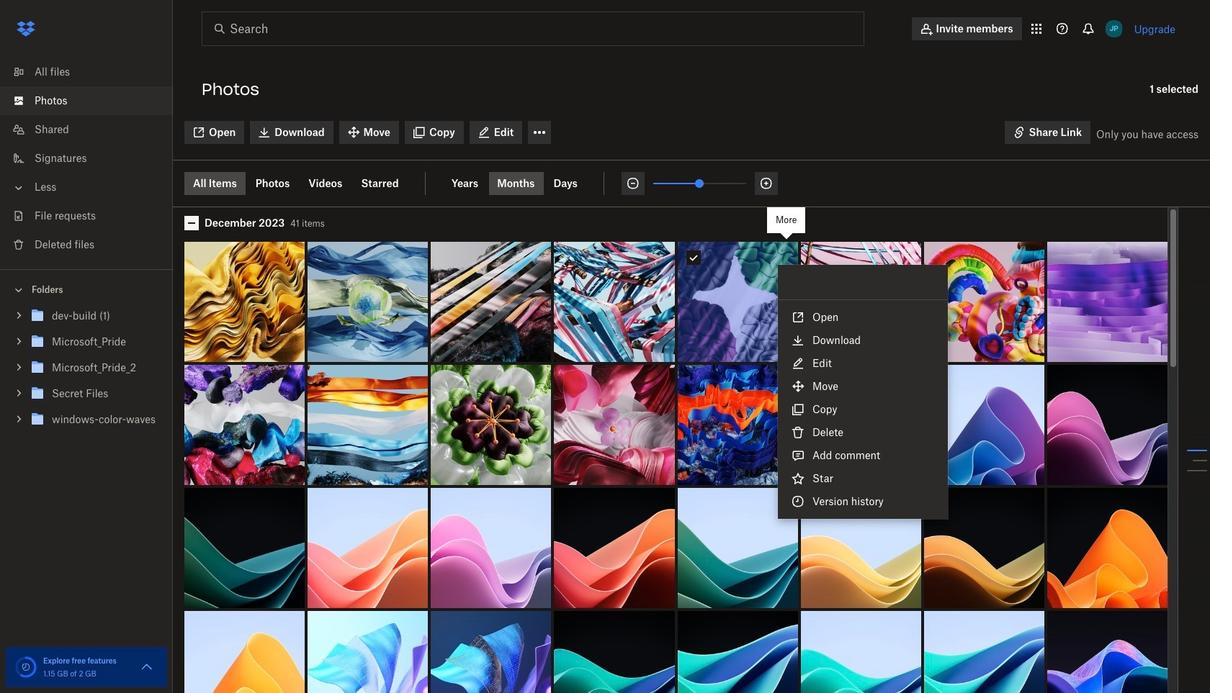 Task type: describe. For each thing, give the bounding box(es) containing it.
image - transneutral_4k.png 12/5/2023, 2:23:34 pm image
[[184, 242, 305, 362]]

image - demifluidnew_4k.png 12/5/2023, 2:23:22 pm image
[[431, 242, 551, 362]]

image - multigender_4k.png 12/5/2023, 2:20:59 pm image
[[678, 365, 798, 486]]

image - 06-yellow_dm-4k.png 12/5/2023, 2:19:53 pm image
[[924, 489, 1045, 609]]

image - transmasculine_4k.png 12/5/2023, 2:23:06 pm image
[[554, 242, 675, 362]]

image - 04-pink_orange_dm-4k.png 12/5/2023, 2:20:04 pm image
[[554, 489, 675, 609]]

image - 05-orange_lm-4k.png 12/5/2023, 2:19:45 pm image
[[184, 612, 305, 694]]

image - aspec_4k.png 12/5/2023, 2:22:55 pm image
[[678, 242, 798, 362]]

2 menu item from the top
[[778, 306, 948, 329]]

9 menu item from the top
[[778, 468, 948, 491]]

image - 02-wave_dm-4k.png 12/5/2023, 2:19:13 pm image
[[1048, 612, 1168, 694]]

quota usage progress bar
[[14, 656, 37, 679]]

image - 03-blue_purple_dm-4k.png 12/5/2023, 2:20:29 pm image
[[801, 365, 921, 486]]

5 menu item from the top
[[778, 375, 948, 398]]

image - 05-orange_dm-4k.png 12/5/2023, 2:19:50 pm image
[[1048, 489, 1168, 609]]

image - aromanticasexual_4k.png 12/5/2023, 2:21:57 pm image
[[308, 365, 428, 486]]

image - 07-green_blue_dm-4k.png 12/5/2023, 2:19:26 pm image
[[678, 612, 798, 694]]

image - 03-blue_purple_lm-4k.png 12/5/2023, 2:20:22 pm image
[[924, 365, 1045, 486]]

image - 02-green_blue_dm-4k.png 12/5/2023, 2:20:17 pm image
[[184, 489, 305, 609]]

image - 08-green_blue_lm-4k.png 12/5/2023, 2:19:23 pm image
[[801, 612, 921, 694]]

image - 08-green_blue_dm-4k.png 12/5/2023, 2:19:30 pm image
[[554, 612, 675, 694]]

less image
[[12, 181, 26, 195]]

image - 03-devhome_lm-4k.png 12/5/2023, 2:19:43 pm image
[[308, 612, 428, 694]]

image - 01-purple_lm-4k.png 12/5/2023, 2:20:08 pm image
[[431, 489, 551, 609]]



Task type: vqa. For each thing, say whether or not it's contained in the screenshot.
fourth MENU ITEM from the bottom
yes



Task type: locate. For each thing, give the bounding box(es) containing it.
image - multisexual_4k.png 12/5/2023, 2:22:11 pm image
[[184, 365, 305, 486]]

image - 01-purple_dm-4k.png 12/5/2023, 2:20:21 pm image
[[1048, 365, 1168, 486]]

image - 07-green_blue_lm-4k.png 12/5/2023, 2:19:16 pm image
[[924, 612, 1045, 694]]

1 menu item from the top
[[778, 271, 948, 294]]

4 menu item from the top
[[778, 352, 948, 375]]

0 horizontal spatial tab list
[[184, 172, 426, 195]]

image - pridewallpaper.png 12/5/2023, 2:22:29 pm image
[[924, 242, 1045, 362]]

image - diamoric_4k.png 12/5/2023, 2:21:27 pm image
[[431, 365, 551, 486]]

7 menu item from the top
[[778, 421, 948, 445]]

image - 02-green_blue_lm-4k.png 12/5/2023, 2:20:03 pm image
[[678, 489, 798, 609]]

image - 03-devhome_dm-4k.png 12/5/2023, 2:19:35 pm image
[[431, 612, 551, 694]]

list item
[[0, 86, 173, 115]]

2 tab list from the left
[[443, 172, 604, 195]]

Photo Zoom Slider range field
[[653, 183, 746, 184]]

1 horizontal spatial tab list
[[443, 172, 604, 195]]

image - 06-yellow_lm-4k.png 12/5/2023, 2:20:00 pm image
[[801, 489, 921, 609]]

dropbox image
[[12, 14, 40, 43]]

10 menu item from the top
[[778, 491, 948, 514]]

image - greenblue.png 12/5/2023, 2:23:30 pm image
[[308, 242, 428, 362]]

tab list
[[184, 172, 426, 195], [443, 172, 604, 195]]

menu item
[[778, 271, 948, 294], [778, 306, 948, 329], [778, 329, 948, 352], [778, 352, 948, 375], [778, 375, 948, 398], [778, 398, 948, 421], [778, 421, 948, 445], [778, 445, 948, 468], [778, 468, 948, 491], [778, 491, 948, 514]]

6 menu item from the top
[[778, 398, 948, 421]]

image - androgynous new 4k.png 12/5/2023, 2:22:18 pm image
[[1048, 242, 1168, 362]]

1 tab list from the left
[[184, 172, 426, 195]]

list
[[0, 49, 173, 269]]

8 menu item from the top
[[778, 445, 948, 468]]

group
[[0, 300, 173, 444]]

menu
[[778, 265, 948, 519]]

image - transfeminine_4k.png 12/5/2023, 2:22:40 pm image
[[801, 242, 921, 362]]

image - sapphic_4k.png 12/5/2023, 2:21:12 pm image
[[554, 365, 675, 486]]

image - 04-pink_orange_lm-4k.png 12/5/2023, 2:20:14 pm image
[[308, 489, 428, 609]]

3 menu item from the top
[[778, 329, 948, 352]]



